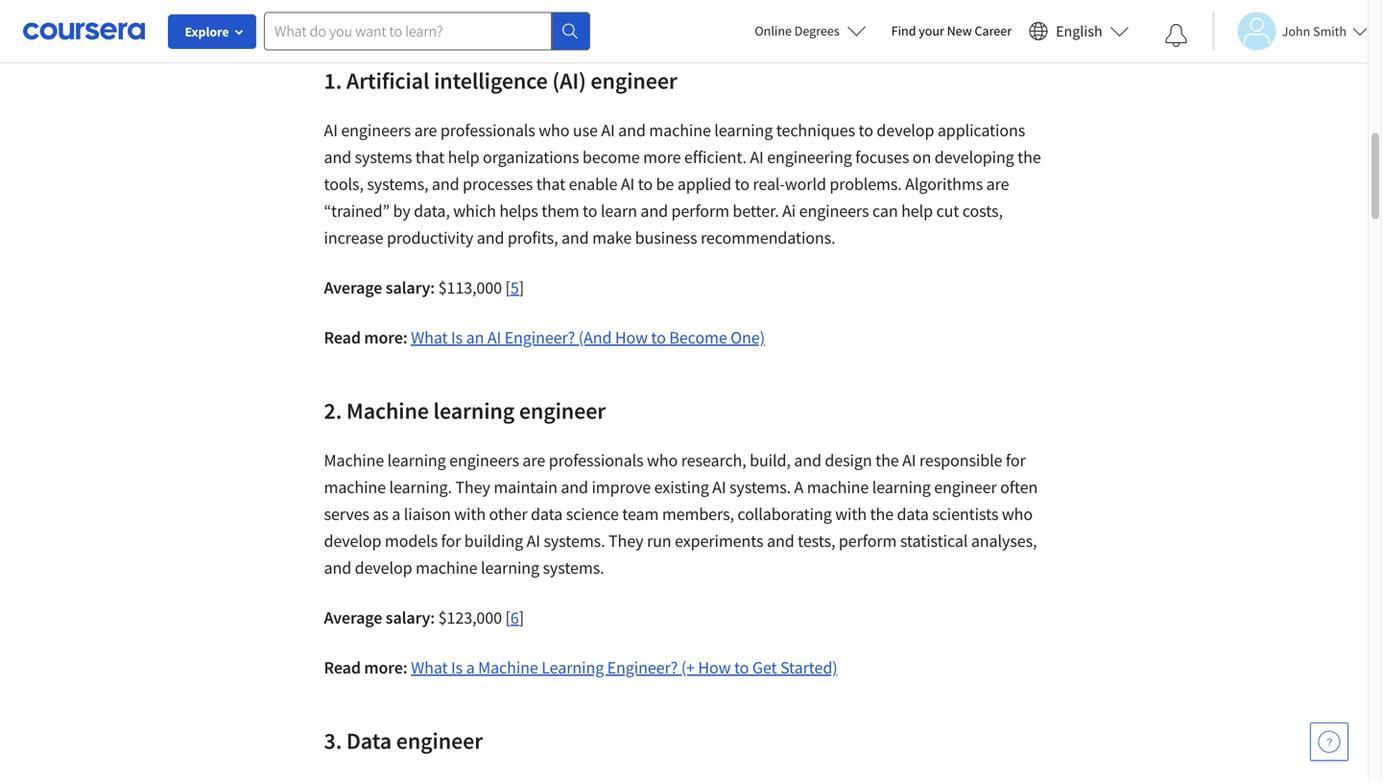 Task type: describe. For each thing, give the bounding box(es) containing it.
ai down research,
[[713, 477, 726, 498]]

building
[[465, 530, 523, 552]]

tools,
[[324, 173, 364, 195]]

get
[[753, 657, 777, 679]]

find your new career
[[892, 22, 1012, 39]]

1 vertical spatial systems.
[[544, 530, 605, 552]]

(+
[[681, 657, 695, 679]]

an
[[466, 327, 484, 349]]

be
[[656, 173, 674, 195]]

experiments
[[675, 530, 764, 552]]

your
[[919, 22, 945, 39]]

career
[[975, 22, 1012, 39]]

design
[[825, 450, 872, 471]]

problems.
[[830, 173, 902, 195]]

0 horizontal spatial that
[[415, 146, 445, 168]]

them
[[542, 200, 579, 222]]

maintain
[[494, 477, 558, 498]]

to left real- on the right of the page
[[735, 173, 750, 195]]

and down which
[[477, 227, 504, 249]]

[ for 6
[[505, 607, 511, 629]]

liaison
[[404, 504, 451, 525]]

machine up serves at the bottom left of the page
[[324, 477, 386, 498]]

explore button
[[168, 14, 256, 49]]

1 vertical spatial develop
[[324, 530, 382, 552]]

0 vertical spatial are
[[414, 120, 437, 141]]

read for read more: what is a machine learning engineer? (+ how to get started)
[[324, 657, 361, 679]]

the inside ai engineers are professionals who use ai and machine learning techniques to develop applications and systems that help organizations become more efficient. ai engineering focuses on developing the tools, systems, and processes that enable ai to be applied to real-world problems. algorithms are "trained" by data, which helps them to learn and perform better. ai engineers can help cut costs, increase productivity and profits, and make business recommendations.
[[1018, 146, 1041, 168]]

machine inside ai engineers are professionals who use ai and machine learning techniques to develop applications and systems that help organizations become more efficient. ai engineering focuses on developing the tools, systems, and processes that enable ai to be applied to real-world problems. algorithms are "trained" by data, which helps them to learn and perform better. ai engineers can help cut costs, increase productivity and profits, and make business recommendations.
[[649, 120, 711, 141]]

online degrees
[[755, 22, 840, 39]]

online degrees button
[[740, 10, 882, 52]]

business
[[635, 227, 697, 249]]

science
[[566, 504, 619, 525]]

] for 6
[[519, 607, 524, 629]]

1 horizontal spatial they
[[609, 530, 644, 552]]

$123,000
[[438, 607, 502, 629]]

systems,
[[367, 173, 429, 195]]

0 vertical spatial machine
[[347, 397, 429, 425]]

1 vertical spatial that
[[536, 173, 566, 195]]

1 vertical spatial the
[[876, 450, 899, 471]]

learning down building
[[481, 557, 540, 579]]

and down the them at the left top
[[562, 227, 589, 249]]

improve
[[592, 477, 651, 498]]

1 horizontal spatial engineer?
[[607, 657, 678, 679]]

better.
[[733, 200, 779, 222]]

what is a machine learning engineer? (+ how to get started) link
[[411, 657, 838, 679]]

make
[[592, 227, 632, 249]]

0 horizontal spatial how
[[615, 327, 648, 349]]

research,
[[681, 450, 747, 471]]

learning up learning.
[[388, 450, 446, 471]]

more
[[643, 146, 681, 168]]

] for 5
[[519, 277, 524, 299]]

use
[[573, 120, 598, 141]]

average for average salary: $123,000 [ 6 ]
[[324, 607, 382, 629]]

2.
[[324, 397, 342, 425]]

1.
[[324, 66, 342, 95]]

systems
[[355, 146, 412, 168]]

team
[[622, 504, 659, 525]]

english button
[[1022, 0, 1137, 62]]

6
[[511, 607, 519, 629]]

statistical
[[900, 530, 968, 552]]

read more: what is a machine learning engineer? (+ how to get started)
[[324, 657, 838, 679]]

john smith button
[[1213, 12, 1368, 50]]

scientists
[[932, 504, 999, 525]]

2 vertical spatial develop
[[355, 557, 412, 579]]

5 link
[[511, 277, 519, 299]]

is for an
[[451, 327, 463, 349]]

smith
[[1314, 23, 1347, 40]]

and up a
[[794, 450, 822, 471]]

6 link
[[511, 607, 519, 629]]

english
[[1056, 22, 1103, 41]]

increase
[[324, 227, 384, 249]]

as
[[373, 504, 389, 525]]

2. machine learning engineer
[[324, 397, 606, 425]]

read more: what is an ai engineer? (and how to become one)
[[324, 327, 765, 349]]

often
[[1001, 477, 1038, 498]]

world
[[785, 173, 826, 195]]

0 vertical spatial engineer?
[[505, 327, 575, 349]]

find
[[892, 22, 916, 39]]

engineer right (ai)
[[591, 66, 678, 95]]

(ai)
[[552, 66, 586, 95]]

and up science
[[561, 477, 588, 498]]

learning
[[542, 657, 604, 679]]

ai left responsible
[[903, 450, 916, 471]]

members,
[[662, 504, 734, 525]]

enable
[[569, 173, 618, 195]]

applications
[[938, 120, 1026, 141]]

become
[[669, 327, 727, 349]]

2 data from the left
[[897, 504, 929, 525]]

on
[[913, 146, 932, 168]]

ai down the 1.
[[324, 120, 338, 141]]

"trained"
[[324, 200, 390, 222]]

machine down models
[[416, 557, 478, 579]]

costs,
[[963, 200, 1003, 222]]

models
[[385, 530, 438, 552]]

show notifications image
[[1165, 24, 1188, 47]]

engineers inside machine learning engineers are professionals who research, build, and design the ai responsible for machine learning. they maintain and improve existing ai systems. a machine learning engineer often serves as a liaison with other data science team members, collaborating with the data scientists who develop models for building ai systems. they run experiments and tests, perform statistical analyses, and develop machine learning systems.
[[449, 450, 519, 471]]

ai right an
[[488, 327, 501, 349]]

processes
[[463, 173, 533, 195]]

5
[[511, 277, 519, 299]]

degrees
[[795, 22, 840, 39]]

average salary: $123,000 [ 6 ]
[[324, 607, 524, 629]]

find your new career link
[[882, 19, 1022, 43]]

john
[[1282, 23, 1311, 40]]

become
[[583, 146, 640, 168]]

real-
[[753, 173, 785, 195]]

ai up learn
[[621, 173, 635, 195]]

perform inside machine learning engineers are professionals who research, build, and design the ai responsible for machine learning. they maintain and improve existing ai systems. a machine learning engineer often serves as a liaison with other data science team members, collaborating with the data scientists who develop models for building ai systems. they run experiments and tests, perform statistical analyses, and develop machine learning systems.
[[839, 530, 897, 552]]

[ for 5
[[505, 277, 511, 299]]

engineer inside machine learning engineers are professionals who research, build, and design the ai responsible for machine learning. they maintain and improve existing ai systems. a machine learning engineer often serves as a liaison with other data science team members, collaborating with the data scientists who develop models for building ai systems. they run experiments and tests, perform statistical analyses, and develop machine learning systems.
[[934, 477, 997, 498]]

techniques
[[776, 120, 855, 141]]



Task type: vqa. For each thing, say whether or not it's contained in the screenshot.
The ]
yes



Task type: locate. For each thing, give the bounding box(es) containing it.
0 vertical spatial more:
[[364, 327, 408, 349]]

and
[[618, 120, 646, 141], [324, 146, 352, 168], [432, 173, 459, 195], [641, 200, 668, 222], [477, 227, 504, 249], [562, 227, 589, 249], [794, 450, 822, 471], [561, 477, 588, 498], [767, 530, 795, 552], [324, 557, 352, 579]]

developing
[[935, 146, 1015, 168]]

ai right use
[[601, 120, 615, 141]]

coursera image
[[23, 16, 145, 46]]

machine down 2.
[[324, 450, 384, 471]]

who inside ai engineers are professionals who use ai and machine learning techniques to develop applications and systems that help organizations become more efficient. ai engineering focuses on developing the tools, systems, and processes that enable ai to be applied to real-world problems. algorithms are "trained" by data, which helps them to learn and perform better. ai engineers can help cut costs, increase productivity and profits, and make business recommendations.
[[539, 120, 570, 141]]

0 horizontal spatial a
[[392, 504, 401, 525]]

0 vertical spatial [
[[505, 277, 511, 299]]

what is an ai engineer? (and how to become one) link
[[411, 327, 765, 349]]

3.
[[324, 727, 342, 756]]

1 is from the top
[[451, 327, 463, 349]]

salary: down productivity
[[386, 277, 435, 299]]

by
[[393, 200, 411, 222]]

1 vertical spatial how
[[698, 657, 731, 679]]

1 vertical spatial perform
[[839, 530, 897, 552]]

more: down average salary: $113,000 [ 5 ]
[[364, 327, 408, 349]]

1 horizontal spatial data
[[897, 504, 929, 525]]

professionals inside machine learning engineers are professionals who research, build, and design the ai responsible for machine learning. they maintain and improve existing ai systems. a machine learning engineer often serves as a liaison with other data science team members, collaborating with the data scientists who develop models for building ai systems. they run experiments and tests, perform statistical analyses, and develop machine learning systems.
[[549, 450, 644, 471]]

$113,000
[[438, 277, 502, 299]]

with
[[454, 504, 486, 525], [835, 504, 867, 525]]

that up systems,
[[415, 146, 445, 168]]

professionals
[[441, 120, 535, 141], [549, 450, 644, 471]]

0 vertical spatial what
[[411, 327, 448, 349]]

2 horizontal spatial are
[[987, 173, 1009, 195]]

how
[[615, 327, 648, 349], [698, 657, 731, 679]]

0 horizontal spatial professionals
[[441, 120, 535, 141]]

0 vertical spatial salary:
[[386, 277, 435, 299]]

engineers
[[341, 120, 411, 141], [799, 200, 869, 222], [449, 450, 519, 471]]

2 salary: from the top
[[386, 607, 435, 629]]

a
[[392, 504, 401, 525], [466, 657, 475, 679]]

1 vertical spatial for
[[441, 530, 461, 552]]

1 data from the left
[[531, 504, 563, 525]]

learn
[[601, 200, 637, 222]]

2 with from the left
[[835, 504, 867, 525]]

2 read from the top
[[324, 657, 361, 679]]

one)
[[731, 327, 765, 349]]

professionals down intelligence
[[441, 120, 535, 141]]

machine down 6 link
[[478, 657, 538, 679]]

average
[[324, 277, 382, 299], [324, 607, 382, 629]]

1 vertical spatial average
[[324, 607, 382, 629]]

ai up real- on the right of the page
[[750, 146, 764, 168]]

the right 'design' at bottom
[[876, 450, 899, 471]]

engineer right the data
[[396, 727, 483, 756]]

1 vertical spatial they
[[609, 530, 644, 552]]

2 average from the top
[[324, 607, 382, 629]]

tests,
[[798, 530, 836, 552]]

1 read from the top
[[324, 327, 361, 349]]

perform down applied
[[672, 200, 730, 222]]

0 vertical spatial professionals
[[441, 120, 535, 141]]

read up 3.
[[324, 657, 361, 679]]

learning
[[715, 120, 773, 141], [434, 397, 515, 425], [388, 450, 446, 471], [872, 477, 931, 498], [481, 557, 540, 579]]

is down $123,000
[[451, 657, 463, 679]]

ai
[[783, 200, 796, 222]]

1 salary: from the top
[[386, 277, 435, 299]]

to left get
[[734, 657, 749, 679]]

ai down 'other'
[[527, 530, 540, 552]]

a inside machine learning engineers are professionals who research, build, and design the ai responsible for machine learning. they maintain and improve existing ai systems. a machine learning engineer often serves as a liaison with other data science team members, collaborating with the data scientists who develop models for building ai systems. they run experiments and tests, perform statistical analyses, and develop machine learning systems.
[[392, 504, 401, 525]]

0 vertical spatial is
[[451, 327, 463, 349]]

engineer up 'scientists'
[[934, 477, 997, 498]]

learning up statistical in the right of the page
[[872, 477, 931, 498]]

1 horizontal spatial a
[[466, 657, 475, 679]]

is left an
[[451, 327, 463, 349]]

1 horizontal spatial engineers
[[449, 450, 519, 471]]

run
[[647, 530, 672, 552]]

2 horizontal spatial engineers
[[799, 200, 869, 222]]

are up systems,
[[414, 120, 437, 141]]

ai
[[324, 120, 338, 141], [601, 120, 615, 141], [750, 146, 764, 168], [621, 173, 635, 195], [488, 327, 501, 349], [903, 450, 916, 471], [713, 477, 726, 498], [527, 530, 540, 552]]

can
[[873, 200, 898, 222]]

started)
[[781, 657, 838, 679]]

2 horizontal spatial who
[[1002, 504, 1033, 525]]

perform inside ai engineers are professionals who use ai and machine learning techniques to develop applications and systems that help organizations become more efficient. ai engineering focuses on developing the tools, systems, and processes that enable ai to be applied to real-world problems. algorithms are "trained" by data, which helps them to learn and perform better. ai engineers can help cut costs, increase productivity and profits, and make business recommendations.
[[672, 200, 730, 222]]

with up tests,
[[835, 504, 867, 525]]

0 horizontal spatial engineer?
[[505, 327, 575, 349]]

new
[[947, 22, 972, 39]]

who down often
[[1002, 504, 1033, 525]]

2 vertical spatial who
[[1002, 504, 1033, 525]]

a right as
[[392, 504, 401, 525]]

0 vertical spatial the
[[1018, 146, 1041, 168]]

2 vertical spatial machine
[[478, 657, 538, 679]]

1 horizontal spatial with
[[835, 504, 867, 525]]

average salary: $113,000 [ 5 ]
[[324, 277, 524, 299]]

1 with from the left
[[454, 504, 486, 525]]

machine learning engineers are professionals who research, build, and design the ai responsible for machine learning. they maintain and improve existing ai systems. a machine learning engineer often serves as a liaison with other data science team members, collaborating with the data scientists who develop models for building ai systems. they run experiments and tests, perform statistical analyses, and develop machine learning systems.
[[324, 450, 1038, 579]]

which
[[453, 200, 496, 222]]

develop down serves at the bottom left of the page
[[324, 530, 382, 552]]

how right (+
[[698, 657, 731, 679]]

machine
[[649, 120, 711, 141], [324, 477, 386, 498], [807, 477, 869, 498], [416, 557, 478, 579]]

0 vertical spatial how
[[615, 327, 648, 349]]

help center image
[[1318, 731, 1341, 754]]

0 horizontal spatial who
[[539, 120, 570, 141]]

[ right '$113,000'
[[505, 277, 511, 299]]

0 horizontal spatial with
[[454, 504, 486, 525]]

cut
[[937, 200, 959, 222]]

ai engineers are professionals who use ai and machine learning techniques to develop applications and systems that help organizations become more efficient. ai engineering focuses on developing the tools, systems, and processes that enable ai to be applied to real-world problems. algorithms are "trained" by data, which helps them to learn and perform better. ai engineers can help cut costs, increase productivity and profits, and make business recommendations.
[[324, 120, 1041, 249]]

0 vertical spatial who
[[539, 120, 570, 141]]

0 horizontal spatial perform
[[672, 200, 730, 222]]

1 horizontal spatial that
[[536, 173, 566, 195]]

serves
[[324, 504, 370, 525]]

2 vertical spatial engineers
[[449, 450, 519, 471]]

develop up on
[[877, 120, 935, 141]]

0 vertical spatial systems.
[[730, 477, 791, 498]]

salary: for $113,000 [
[[386, 277, 435, 299]]

2 what from the top
[[411, 657, 448, 679]]

collaborating
[[738, 504, 832, 525]]

1 horizontal spatial how
[[698, 657, 731, 679]]

more: for what is a machine learning engineer? (+ how to get started)
[[364, 657, 408, 679]]

learning inside ai engineers are professionals who use ai and machine learning techniques to develop applications and systems that help organizations become more efficient. ai engineering focuses on developing the tools, systems, and processes that enable ai to be applied to real-world problems. algorithms are "trained" by data, which helps them to learn and perform better. ai engineers can help cut costs, increase productivity and profits, and make business recommendations.
[[715, 120, 773, 141]]

0 vertical spatial develop
[[877, 120, 935, 141]]

] down profits,
[[519, 277, 524, 299]]

1 vertical spatial a
[[466, 657, 475, 679]]

responsible
[[920, 450, 1003, 471]]

0 vertical spatial a
[[392, 504, 401, 525]]

for up often
[[1006, 450, 1026, 471]]

3. data engineer
[[324, 727, 483, 756]]

1 average from the top
[[324, 277, 382, 299]]

1 vertical spatial help
[[902, 200, 933, 222]]

engineers up 'systems'
[[341, 120, 411, 141]]

who up the existing
[[647, 450, 678, 471]]

and down serves at the bottom left of the page
[[324, 557, 352, 579]]

are up costs,
[[987, 173, 1009, 195]]

help
[[448, 146, 480, 168], [902, 200, 933, 222]]

1 vertical spatial who
[[647, 450, 678, 471]]

0 vertical spatial read
[[324, 327, 361, 349]]

average for average salary: $113,000 [ 5 ]
[[324, 277, 382, 299]]

1 vertical spatial are
[[987, 173, 1009, 195]]

1 [ from the top
[[505, 277, 511, 299]]

1 vertical spatial engineer?
[[607, 657, 678, 679]]

they
[[455, 477, 490, 498], [609, 530, 644, 552]]

read up 2.
[[324, 327, 361, 349]]

more: for what is an ai engineer? (and how to become one)
[[364, 327, 408, 349]]

0 vertical spatial help
[[448, 146, 480, 168]]

a down $123,000
[[466, 657, 475, 679]]

data
[[347, 727, 392, 756]]

1 ] from the top
[[519, 277, 524, 299]]

2 vertical spatial systems.
[[543, 557, 604, 579]]

what for what is a machine learning engineer? (+ how to get started)
[[411, 657, 448, 679]]

1 horizontal spatial help
[[902, 200, 933, 222]]

to left be in the top left of the page
[[638, 173, 653, 195]]

more: down average salary: $123,000 [ 6 ]
[[364, 657, 408, 679]]

is for a
[[451, 657, 463, 679]]

data,
[[414, 200, 450, 222]]

the down applications
[[1018, 146, 1041, 168]]

1 horizontal spatial perform
[[839, 530, 897, 552]]

the down 'design' at bottom
[[870, 504, 894, 525]]

a
[[795, 477, 804, 498]]

0 vertical spatial ]
[[519, 277, 524, 299]]

1 what from the top
[[411, 327, 448, 349]]

1 more: from the top
[[364, 327, 408, 349]]

What do you want to learn? text field
[[264, 12, 552, 50]]

1 horizontal spatial for
[[1006, 450, 1026, 471]]

1 vertical spatial professionals
[[549, 450, 644, 471]]

1 vertical spatial machine
[[324, 450, 384, 471]]

analyses,
[[971, 530, 1037, 552]]

that up the them at the left top
[[536, 173, 566, 195]]

0 vertical spatial they
[[455, 477, 490, 498]]

focuses
[[856, 146, 910, 168]]

algorithms
[[906, 173, 983, 195]]

they up 'other'
[[455, 477, 490, 498]]

develop inside ai engineers are professionals who use ai and machine learning techniques to develop applications and systems that help organizations become more efficient. ai engineering focuses on developing the tools, systems, and processes that enable ai to be applied to real-world problems. algorithms are "trained" by data, which helps them to learn and perform better. ai engineers can help cut costs, increase productivity and profits, and make business recommendations.
[[877, 120, 935, 141]]

2 vertical spatial the
[[870, 504, 894, 525]]

and down collaborating
[[767, 530, 795, 552]]

helps
[[500, 200, 538, 222]]

0 horizontal spatial help
[[448, 146, 480, 168]]

1 vertical spatial what
[[411, 657, 448, 679]]

1 vertical spatial is
[[451, 657, 463, 679]]

1 vertical spatial [
[[505, 607, 511, 629]]

and up the become
[[618, 120, 646, 141]]

are
[[414, 120, 437, 141], [987, 173, 1009, 195], [523, 450, 546, 471]]

read for read more: what is an ai engineer? (and how to become one)
[[324, 327, 361, 349]]

machine
[[347, 397, 429, 425], [324, 450, 384, 471], [478, 657, 538, 679]]

machine right 2.
[[347, 397, 429, 425]]

None search field
[[264, 12, 590, 50]]

with up building
[[454, 504, 486, 525]]

2 [ from the top
[[505, 607, 511, 629]]

and up tools,
[[324, 146, 352, 168]]

salary: for $123,000 [
[[386, 607, 435, 629]]

develop
[[877, 120, 935, 141], [324, 530, 382, 552], [355, 557, 412, 579]]

data up statistical in the right of the page
[[897, 504, 929, 525]]

2 ] from the top
[[519, 607, 524, 629]]

data down maintain
[[531, 504, 563, 525]]

what left an
[[411, 327, 448, 349]]

to up focuses
[[859, 120, 874, 141]]

for down the 'liaison'
[[441, 530, 461, 552]]

0 horizontal spatial data
[[531, 504, 563, 525]]

0 horizontal spatial for
[[441, 530, 461, 552]]

engineer down read more: what is an ai engineer? (and how to become one)
[[519, 397, 606, 425]]

help left cut
[[902, 200, 933, 222]]

what
[[411, 327, 448, 349], [411, 657, 448, 679]]

0 horizontal spatial engineers
[[341, 120, 411, 141]]

0 horizontal spatial they
[[455, 477, 490, 498]]

0 vertical spatial average
[[324, 277, 382, 299]]

data
[[531, 504, 563, 525], [897, 504, 929, 525]]

and up data,
[[432, 173, 459, 195]]

2 more: from the top
[[364, 657, 408, 679]]

are inside machine learning engineers are professionals who research, build, and design the ai responsible for machine learning. they maintain and improve existing ai systems. a machine learning engineer often serves as a liaison with other data science team members, collaborating with the data scientists who develop models for building ai systems. they run experiments and tests, perform statistical analyses, and develop machine learning systems.
[[523, 450, 546, 471]]

1 vertical spatial engineers
[[799, 200, 869, 222]]

build,
[[750, 450, 791, 471]]

engineering
[[767, 146, 852, 168]]

professionals up improve
[[549, 450, 644, 471]]

organizations
[[483, 146, 579, 168]]

intelligence
[[434, 66, 548, 95]]

engineers down world
[[799, 200, 869, 222]]

applied
[[678, 173, 732, 195]]

1 vertical spatial salary:
[[386, 607, 435, 629]]

0 horizontal spatial are
[[414, 120, 437, 141]]

are up maintain
[[523, 450, 546, 471]]

1 vertical spatial more:
[[364, 657, 408, 679]]

1 vertical spatial read
[[324, 657, 361, 679]]

perform right tests,
[[839, 530, 897, 552]]

0 vertical spatial that
[[415, 146, 445, 168]]

] right $123,000
[[519, 607, 524, 629]]

what down average salary: $123,000 [ 6 ]
[[411, 657, 448, 679]]

salary: left $123,000
[[386, 607, 435, 629]]

how right (and
[[615, 327, 648, 349]]

read
[[324, 327, 361, 349], [324, 657, 361, 679]]

0 vertical spatial perform
[[672, 200, 730, 222]]

2 vertical spatial are
[[523, 450, 546, 471]]

and down be in the top left of the page
[[641, 200, 668, 222]]

to down enable
[[583, 200, 598, 222]]

professionals inside ai engineers are professionals who use ai and machine learning techniques to develop applications and systems that help organizations become more efficient. ai engineering focuses on developing the tools, systems, and processes that enable ai to be applied to real-world problems. algorithms are "trained" by data, which helps them to learn and perform better. ai engineers can help cut costs, increase productivity and profits, and make business recommendations.
[[441, 120, 535, 141]]

help up processes
[[448, 146, 480, 168]]

learning down an
[[434, 397, 515, 425]]

2 is from the top
[[451, 657, 463, 679]]

what for what is an ai engineer? (and how to become one)
[[411, 327, 448, 349]]

engineer? left (+
[[607, 657, 678, 679]]

engineers up maintain
[[449, 450, 519, 471]]

they down team
[[609, 530, 644, 552]]

[ right $123,000
[[505, 607, 511, 629]]

perform
[[672, 200, 730, 222], [839, 530, 897, 552]]

1 vertical spatial ]
[[519, 607, 524, 629]]

1 horizontal spatial are
[[523, 450, 546, 471]]

machine down 'design' at bottom
[[807, 477, 869, 498]]

machine inside machine learning engineers are professionals who research, build, and design the ai responsible for machine learning. they maintain and improve existing ai systems. a machine learning engineer often serves as a liaison with other data science team members, collaborating with the data scientists who develop models for building ai systems. they run experiments and tests, perform statistical analyses, and develop machine learning systems.
[[324, 450, 384, 471]]

learning.
[[389, 477, 452, 498]]

efficient.
[[684, 146, 747, 168]]

machine up more
[[649, 120, 711, 141]]

develop down models
[[355, 557, 412, 579]]

online
[[755, 22, 792, 39]]

0 vertical spatial for
[[1006, 450, 1026, 471]]

1. artificial intelligence (ai) engineer
[[324, 66, 678, 95]]

1 horizontal spatial professionals
[[549, 450, 644, 471]]

explore
[[185, 23, 229, 40]]

for
[[1006, 450, 1026, 471], [441, 530, 461, 552]]

john smith
[[1282, 23, 1347, 40]]

recommendations.
[[701, 227, 836, 249]]

to left become
[[651, 327, 666, 349]]

]
[[519, 277, 524, 299], [519, 607, 524, 629]]

0 vertical spatial engineers
[[341, 120, 411, 141]]

who left use
[[539, 120, 570, 141]]

1 horizontal spatial who
[[647, 450, 678, 471]]

learning up "efficient."
[[715, 120, 773, 141]]

engineer? left (and
[[505, 327, 575, 349]]

profits,
[[508, 227, 558, 249]]



